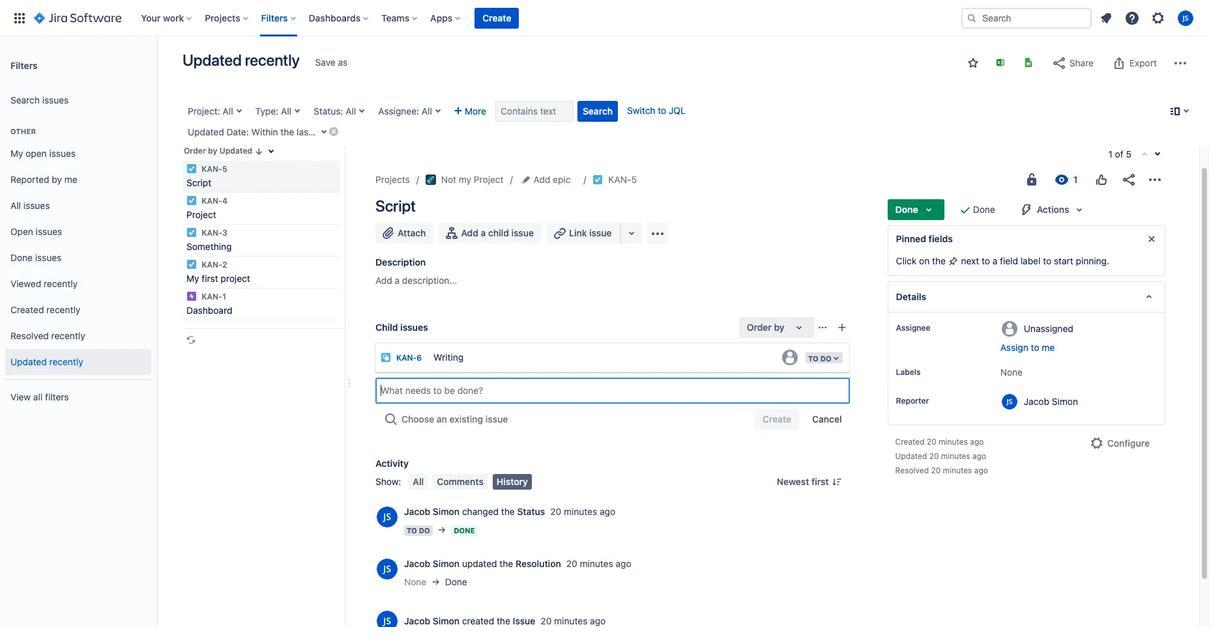 Task type: describe. For each thing, give the bounding box(es) containing it.
updated date: within the last 1 week
[[188, 127, 343, 138]]

sidebar navigation image
[[142, 52, 171, 78]]

small image
[[254, 147, 264, 157]]

my
[[459, 174, 472, 185]]

the for jacob simon created the issue 20 minutes ago
[[497, 616, 510, 627]]

done issues link
[[5, 245, 151, 271]]

comments button
[[433, 475, 488, 490]]

2
[[222, 260, 227, 270]]

jacob simon created the issue 20 minutes ago
[[404, 616, 606, 627]]

add for add epic
[[534, 174, 551, 185]]

kan- for script
[[202, 164, 222, 174]]

first for my
[[202, 273, 218, 284]]

3
[[222, 228, 227, 238]]

configure
[[1108, 438, 1150, 449]]

switch to jql
[[627, 105, 686, 116]]

notifications image
[[1099, 10, 1114, 26]]

reporter
[[896, 396, 930, 406]]

1 of 5
[[1109, 149, 1132, 160]]

other
[[10, 127, 36, 136]]

Search issues using keywords text field
[[496, 101, 574, 122]]

link issue
[[569, 228, 612, 239]]

share image
[[1122, 172, 1137, 188]]

status:
[[314, 106, 343, 117]]

to do
[[407, 527, 430, 535]]

share
[[1070, 57, 1094, 68]]

assignee
[[896, 323, 931, 333]]

updated
[[462, 559, 497, 570]]

assign to me button
[[1001, 342, 1152, 355]]

search issues
[[10, 94, 69, 105]]

more
[[465, 106, 486, 117]]

other group
[[5, 113, 151, 380]]

updated down project:
[[188, 127, 224, 138]]

not my project
[[441, 174, 504, 185]]

0 horizontal spatial 5
[[222, 164, 227, 174]]

add for add a child issue
[[461, 228, 479, 239]]

projects for projects link
[[376, 174, 410, 185]]

click on the
[[896, 256, 949, 267]]

20 for created 20 minutes ago updated 20 minutes ago resolved 20 minutes ago
[[930, 452, 939, 462]]

newest
[[777, 477, 810, 488]]

issues for search issues
[[42, 94, 69, 105]]

ago for jacob simon updated the resolution 20 minutes ago
[[616, 559, 632, 570]]

create child image
[[837, 323, 847, 333]]

writing link
[[428, 345, 776, 371]]

order by updated
[[184, 146, 252, 156]]

search issues link
[[5, 87, 151, 113]]

1 horizontal spatial kan-5
[[609, 174, 637, 185]]

writing
[[434, 352, 464, 363]]

to for me
[[1031, 342, 1040, 353]]

all for type: all
[[281, 106, 292, 117]]

to left start
[[1043, 256, 1052, 267]]

add for add a description...
[[376, 275, 392, 286]]

work
[[163, 12, 184, 23]]

your work
[[141, 12, 184, 23]]

issue
[[513, 616, 536, 627]]

settings image
[[1151, 10, 1167, 26]]

done issues
[[10, 252, 62, 263]]

child
[[488, 228, 509, 239]]

20 for jacob simon changed the status 20 minutes ago
[[551, 507, 562, 518]]

kan-6
[[396, 353, 422, 363]]

type:
[[255, 106, 279, 117]]

kan- for dashboard
[[202, 292, 222, 302]]

pinned fields
[[896, 233, 953, 245]]

cancel button
[[805, 409, 850, 430]]

add a child issue button
[[439, 223, 542, 244]]

created for created recently
[[10, 304, 44, 315]]

created for created 20 minutes ago updated 20 minutes ago resolved 20 minutes ago
[[896, 438, 925, 447]]

ago for created 20 minutes ago updated 20 minutes ago resolved 20 minutes ago
[[973, 452, 987, 462]]

export
[[1130, 57, 1157, 68]]

all inside button
[[413, 477, 424, 488]]

all issues
[[10, 200, 50, 211]]

search image
[[967, 13, 977, 23]]

20 for jacob simon updated the resolution 20 minutes ago
[[566, 559, 578, 570]]

type: all
[[255, 106, 292, 117]]

created 20 minutes ago updated 20 minutes ago resolved 20 minutes ago
[[896, 438, 988, 476]]

kan- right issue type: subtask icon
[[396, 353, 417, 363]]

newest first
[[777, 477, 829, 488]]

cancel
[[813, 414, 842, 425]]

issue for choose an existing issue
[[486, 414, 508, 425]]

assign
[[1001, 342, 1029, 353]]

minutes for jacob simon updated the resolution 20 minutes ago
[[580, 559, 613, 570]]

teams button
[[378, 7, 423, 28]]

jacob simon changed the status 20 minutes ago
[[404, 507, 616, 518]]

by inside popup button
[[774, 322, 785, 333]]

search for search issues
[[10, 94, 40, 105]]

projects for projects popup button
[[205, 12, 240, 23]]

updated down projects popup button
[[183, 51, 242, 69]]

0 horizontal spatial filters
[[10, 60, 38, 71]]

5 inside kan-5 link
[[632, 174, 637, 185]]

issue for add a child issue
[[512, 228, 534, 239]]

issues for open issues
[[36, 226, 62, 237]]

done down "updated"
[[445, 577, 467, 588]]

child
[[376, 322, 398, 333]]

not
[[441, 174, 457, 185]]

task image for my first project
[[186, 260, 197, 270]]

unassigned
[[1024, 323, 1074, 334]]

reported
[[10, 174, 49, 185]]

created recently
[[10, 304, 80, 315]]

resolution
[[516, 559, 561, 570]]

on
[[920, 256, 930, 267]]

done image
[[958, 202, 973, 218]]

help image
[[1125, 10, 1140, 26]]

resolved recently link
[[5, 323, 151, 350]]

appswitcher icon image
[[12, 10, 27, 26]]

add a description...
[[376, 275, 457, 286]]

done inside other group
[[10, 252, 33, 263]]

kan- left 'copy link to issue' image
[[609, 174, 632, 185]]

done up next
[[973, 204, 996, 215]]

2 horizontal spatial issue
[[590, 228, 612, 239]]

of
[[1115, 149, 1124, 160]]

save as
[[315, 57, 348, 68]]

recently down filters dropdown button
[[245, 51, 300, 69]]

kan- for my first project
[[202, 260, 222, 270]]

all for project: all
[[223, 106, 233, 117]]

filters button
[[257, 7, 301, 28]]

issues right open
[[49, 148, 76, 159]]

the right "on"
[[932, 256, 946, 267]]

the for jacob simon changed the status 20 minutes ago
[[501, 507, 515, 518]]

1 vertical spatial script
[[376, 197, 416, 215]]

all for status: all
[[346, 106, 356, 117]]

link issue button
[[547, 223, 621, 244]]

kan-3
[[200, 228, 227, 238]]

2 vertical spatial 1
[[222, 292, 226, 302]]

20 for jacob simon created the issue 20 minutes ago
[[541, 616, 552, 627]]

1 horizontal spatial updated recently
[[183, 51, 300, 69]]

updated recently inside "link"
[[10, 356, 83, 368]]

6
[[417, 353, 422, 363]]

viewed recently link
[[5, 271, 151, 297]]

me for reported by me
[[64, 174, 77, 185]]

vote options: no one has voted for this issue yet. image
[[1094, 172, 1110, 188]]

kan- for something
[[202, 228, 222, 238]]

issue actions image
[[817, 323, 828, 333]]

epic
[[553, 174, 571, 185]]

ago for jacob simon changed the status 20 minutes ago
[[600, 507, 616, 518]]

me for assign to me
[[1042, 342, 1055, 353]]

all issues link
[[5, 193, 151, 219]]

changed
[[462, 507, 499, 518]]

issues for all issues
[[23, 200, 50, 211]]

apps
[[430, 12, 453, 23]]

your
[[141, 12, 161, 23]]

child issues
[[376, 322, 428, 333]]

filters inside dropdown button
[[261, 12, 288, 23]]

date:
[[227, 127, 249, 138]]

no restrictions image
[[1024, 172, 1040, 188]]

task image for something
[[186, 228, 197, 238]]

simon for jacob simon created the issue 20 minutes ago
[[433, 616, 460, 627]]

kan-5 link
[[609, 172, 637, 188]]

all inside other group
[[10, 200, 21, 211]]

kan-2
[[200, 260, 227, 270]]

resolved inside other group
[[10, 330, 49, 341]]

show:
[[376, 477, 401, 488]]

labels
[[896, 368, 921, 378]]

1 vertical spatial 1
[[1109, 149, 1113, 160]]

assignee pin to top. only you can see pinned fields. image
[[933, 323, 944, 334]]

copy link to issue image
[[634, 174, 645, 185]]

filters
[[45, 392, 69, 403]]



Task type: vqa. For each thing, say whether or not it's contained in the screenshot.
Forms link
no



Task type: locate. For each thing, give the bounding box(es) containing it.
open in google sheets image
[[1024, 57, 1034, 68]]

resolved inside created 20 minutes ago updated 20 minutes ago resolved 20 minutes ago
[[896, 466, 929, 476]]

kan- up something
[[202, 228, 222, 238]]

filters
[[261, 12, 288, 23], [10, 60, 38, 71]]

unassigned image
[[782, 350, 798, 366]]

projects inside popup button
[[205, 12, 240, 23]]

1 vertical spatial by
[[52, 174, 62, 185]]

simon down assign to me button
[[1052, 396, 1079, 407]]

jira software image
[[34, 10, 121, 26], [34, 10, 121, 26]]

add left epic
[[534, 174, 551, 185]]

updated recently down resolved recently
[[10, 356, 83, 368]]

all
[[33, 392, 43, 403]]

0 vertical spatial resolved
[[10, 330, 49, 341]]

none down to do at the left bottom of page
[[404, 577, 427, 588]]

simon for jacob simon changed the status 20 minutes ago
[[433, 507, 460, 518]]

none
[[1001, 367, 1023, 378], [404, 577, 427, 588]]

2 horizontal spatial a
[[993, 256, 998, 267]]

1 horizontal spatial me
[[1042, 342, 1055, 353]]

1 horizontal spatial search
[[583, 106, 613, 117]]

a down description
[[395, 275, 400, 286]]

kan- right task image
[[202, 196, 222, 206]]

0 vertical spatial me
[[64, 174, 77, 185]]

to
[[407, 527, 417, 535]]

the for updated date: within the last 1 week
[[281, 127, 294, 138]]

recently for updated recently "link" at the left of page
[[49, 356, 83, 368]]

filters right projects popup button
[[261, 12, 288, 23]]

kan-5 down order by updated
[[200, 164, 227, 174]]

projects right work
[[205, 12, 240, 23]]

all for assignee: all
[[422, 106, 432, 117]]

updated inside "link"
[[10, 356, 47, 368]]

order left issue actions image
[[747, 322, 772, 333]]

issue right existing
[[486, 414, 508, 425]]

view all filters link
[[5, 385, 151, 411]]

menu bar
[[407, 475, 535, 490]]

0 horizontal spatial by
[[52, 174, 62, 185]]

epic image
[[186, 291, 197, 302]]

5 down 'order by updated' link
[[222, 164, 227, 174]]

projects button
[[201, 7, 253, 28]]

attach
[[398, 228, 426, 239]]

0 horizontal spatial updated recently
[[10, 356, 83, 368]]

projects left not my project icon
[[376, 174, 410, 185]]

0 vertical spatial filters
[[261, 12, 288, 23]]

0 vertical spatial script
[[186, 177, 211, 188]]

assignee:
[[378, 106, 419, 117]]

1 vertical spatial none
[[404, 577, 427, 588]]

updated down reporter
[[896, 452, 927, 462]]

project down task image
[[186, 209, 216, 220]]

created inside other group
[[10, 304, 44, 315]]

me inside other group
[[64, 174, 77, 185]]

view
[[10, 392, 31, 403]]

0 horizontal spatial 1
[[222, 292, 226, 302]]

1 vertical spatial a
[[993, 256, 998, 267]]

0 horizontal spatial kan-5
[[200, 164, 227, 174]]

search for search
[[583, 106, 613, 117]]

my inside other group
[[10, 148, 23, 159]]

banner containing your work
[[0, 0, 1210, 37]]

choose
[[402, 414, 434, 425]]

filters up search issues at left top
[[10, 60, 38, 71]]

0 vertical spatial search
[[10, 94, 40, 105]]

0 horizontal spatial me
[[64, 174, 77, 185]]

by for updated
[[208, 146, 217, 156]]

add epic button
[[519, 172, 575, 188]]

a for description...
[[395, 275, 400, 286]]

jql
[[669, 105, 686, 116]]

1 vertical spatial created
[[896, 438, 925, 447]]

0 horizontal spatial issue
[[486, 414, 508, 425]]

kan- up my first project
[[202, 260, 222, 270]]

save
[[315, 57, 336, 68]]

recently down created recently link
[[51, 330, 85, 341]]

0 vertical spatial my
[[10, 148, 23, 159]]

save as button
[[309, 52, 354, 73]]

as
[[338, 57, 348, 68]]

recently down resolved recently link
[[49, 356, 83, 368]]

1 horizontal spatial by
[[208, 146, 217, 156]]

all right assignee: on the top left
[[422, 106, 432, 117]]

0 horizontal spatial none
[[404, 577, 427, 588]]

first down kan-2
[[202, 273, 218, 284]]

jacob up to do at the left bottom of page
[[404, 507, 430, 518]]

next to a field label to start pinning.
[[959, 256, 1110, 267]]

hide message image
[[1144, 231, 1160, 247]]

not my project image
[[426, 175, 436, 185]]

updated down resolved recently
[[10, 356, 47, 368]]

1 horizontal spatial order
[[747, 322, 772, 333]]

task image left kan-5 link
[[593, 175, 603, 185]]

ago for jacob simon created the issue 20 minutes ago
[[590, 616, 606, 627]]

order down project:
[[184, 146, 206, 156]]

1 left of
[[1109, 149, 1113, 160]]

to left the jql
[[658, 105, 667, 116]]

kan- for project
[[202, 196, 222, 206]]

search up other
[[10, 94, 40, 105]]

by for me
[[52, 174, 62, 185]]

0 horizontal spatial first
[[202, 273, 218, 284]]

script
[[186, 177, 211, 188], [376, 197, 416, 215]]

1 vertical spatial add
[[461, 228, 479, 239]]

1 vertical spatial filters
[[10, 60, 38, 71]]

project: all
[[188, 106, 233, 117]]

jacob left the created
[[404, 616, 430, 627]]

20
[[927, 438, 937, 447], [930, 452, 939, 462], [931, 466, 941, 476], [551, 507, 562, 518], [566, 559, 578, 570], [541, 616, 552, 627]]

0 vertical spatial a
[[481, 228, 486, 239]]

1 horizontal spatial 5
[[632, 174, 637, 185]]

me inside button
[[1042, 342, 1055, 353]]

newest first image
[[832, 477, 842, 488]]

all up open at the left top
[[10, 200, 21, 211]]

actions
[[1037, 204, 1070, 215]]

simon down comments button
[[433, 507, 460, 518]]

your work button
[[137, 7, 197, 28]]

done down changed
[[454, 527, 475, 535]]

issues right the child
[[400, 322, 428, 333]]

0 horizontal spatial my
[[10, 148, 23, 159]]

open
[[26, 148, 47, 159]]

1 horizontal spatial my
[[186, 273, 199, 284]]

1 horizontal spatial resolved
[[896, 466, 929, 476]]

2 horizontal spatial by
[[774, 322, 785, 333]]

kan- up dashboard
[[202, 292, 222, 302]]

Search field
[[962, 7, 1092, 28]]

script down projects link
[[376, 197, 416, 215]]

0 horizontal spatial a
[[395, 275, 400, 286]]

my for my open issues
[[10, 148, 23, 159]]

open in microsoft excel image
[[996, 57, 1006, 68]]

issues up "viewed recently"
[[35, 252, 62, 263]]

issue right the link
[[590, 228, 612, 239]]

project
[[474, 174, 504, 185], [186, 209, 216, 220]]

the left 'last'
[[281, 127, 294, 138]]

something
[[186, 241, 232, 252]]

1 vertical spatial updated recently
[[10, 356, 83, 368]]

add a child issue
[[461, 228, 534, 239]]

the right "updated"
[[500, 559, 513, 570]]

1 down my first project
[[222, 292, 226, 302]]

all right type: on the left of page
[[281, 106, 292, 117]]

0 horizontal spatial script
[[186, 177, 211, 188]]

my open issues
[[10, 148, 76, 159]]

first inside "button"
[[812, 477, 829, 488]]

issue right child
[[512, 228, 534, 239]]

simon for jacob simon
[[1052, 396, 1079, 407]]

1 horizontal spatial a
[[481, 228, 486, 239]]

to for jql
[[658, 105, 667, 116]]

the left issue
[[497, 616, 510, 627]]

details
[[896, 291, 927, 303]]

created inside created 20 minutes ago updated 20 minutes ago resolved 20 minutes ago
[[896, 438, 925, 447]]

0 vertical spatial first
[[202, 273, 218, 284]]

the for jacob simon updated the resolution 20 minutes ago
[[500, 559, 513, 570]]

1 horizontal spatial first
[[812, 477, 829, 488]]

issue
[[512, 228, 534, 239], [590, 228, 612, 239], [486, 414, 508, 425]]

link
[[569, 228, 587, 239]]

done down open at the left top
[[10, 252, 33, 263]]

1 horizontal spatial 1
[[314, 127, 318, 138]]

1 vertical spatial projects
[[376, 174, 410, 185]]

issue type: subtask image
[[381, 353, 391, 363]]

none down assign
[[1001, 367, 1023, 378]]

1 right 'last'
[[314, 127, 318, 138]]

done inside dropdown button
[[896, 204, 919, 215]]

issues up my open issues
[[42, 94, 69, 105]]

created down reporter
[[896, 438, 925, 447]]

jacob for jacob simon
[[1024, 396, 1050, 407]]

search inside button
[[583, 106, 613, 117]]

kan-6 link
[[396, 353, 422, 363]]

remove criteria image
[[329, 127, 339, 137]]

actions image
[[1148, 172, 1163, 188]]

kan-5
[[200, 164, 227, 174], [609, 174, 637, 185]]

your profile and settings image
[[1178, 10, 1194, 26]]

0 horizontal spatial resolved
[[10, 330, 49, 341]]

1 vertical spatial resolved
[[896, 466, 929, 476]]

my left open
[[10, 148, 23, 159]]

0 horizontal spatial order
[[184, 146, 206, 156]]

recently up created recently
[[44, 278, 78, 289]]

first
[[202, 273, 218, 284], [812, 477, 829, 488]]

history button
[[493, 475, 532, 490]]

attach button
[[376, 223, 434, 244]]

configure link
[[1082, 434, 1158, 455]]

done up pinned
[[896, 204, 919, 215]]

fields
[[929, 233, 953, 245]]

add inside button
[[461, 228, 479, 239]]

created
[[462, 616, 494, 627]]

simon
[[1052, 396, 1079, 407], [433, 507, 460, 518], [433, 559, 460, 570], [433, 616, 460, 627]]

order by
[[747, 322, 785, 333]]

1 vertical spatial first
[[812, 477, 829, 488]]

me down unassigned
[[1042, 342, 1055, 353]]

project inside not my project link
[[474, 174, 504, 185]]

order inside popup button
[[747, 322, 772, 333]]

by right reported
[[52, 174, 62, 185]]

1 horizontal spatial script
[[376, 197, 416, 215]]

existing
[[450, 414, 483, 425]]

the left status
[[501, 507, 515, 518]]

banner
[[0, 0, 1210, 37]]

jacob for jacob simon created the issue 20 minutes ago
[[404, 616, 430, 627]]

a
[[481, 228, 486, 239], [993, 256, 998, 267], [395, 275, 400, 286]]

project:
[[188, 106, 220, 117]]

dashboard
[[186, 305, 232, 316]]

1 vertical spatial my
[[186, 273, 199, 284]]

a left the 'field'
[[993, 256, 998, 267]]

1 vertical spatial project
[[186, 209, 216, 220]]

add left child
[[461, 228, 479, 239]]

recently for "viewed recently" link
[[44, 278, 78, 289]]

5 right of
[[1126, 149, 1132, 160]]

0 horizontal spatial projects
[[205, 12, 240, 23]]

apps button
[[427, 7, 466, 28]]

0 vertical spatial created
[[10, 304, 44, 315]]

details element
[[888, 282, 1166, 313]]

a inside button
[[481, 228, 486, 239]]

updated down date:
[[220, 146, 252, 156]]

2 vertical spatial add
[[376, 275, 392, 286]]

task image for script
[[186, 164, 197, 174]]

to right next
[[982, 256, 990, 267]]

jacob down to do at the left bottom of page
[[404, 559, 430, 570]]

kan-
[[202, 164, 222, 174], [609, 174, 632, 185], [202, 196, 222, 206], [202, 228, 222, 238], [202, 260, 222, 270], [202, 292, 222, 302], [396, 353, 417, 363]]

all right the status:
[[346, 106, 356, 117]]

actions button
[[1011, 200, 1096, 220]]

order by button
[[739, 318, 815, 338]]

0 vertical spatial 1
[[314, 127, 318, 138]]

created
[[10, 304, 44, 315], [896, 438, 925, 447]]

1 horizontal spatial none
[[1001, 367, 1023, 378]]

issues for done issues
[[35, 252, 62, 263]]

issues up open issues at the top left of the page
[[23, 200, 50, 211]]

primary element
[[8, 0, 962, 36]]

label
[[1021, 256, 1041, 267]]

created down viewed
[[10, 304, 44, 315]]

me down the my open issues link
[[64, 174, 77, 185]]

resolved
[[10, 330, 49, 341], [896, 466, 929, 476]]

task image up task image
[[186, 164, 197, 174]]

switch
[[627, 105, 656, 116]]

0 vertical spatial add
[[534, 174, 551, 185]]

0 vertical spatial updated recently
[[183, 51, 300, 69]]

field
[[1000, 256, 1019, 267]]

1 vertical spatial search
[[583, 106, 613, 117]]

0 horizontal spatial search
[[10, 94, 40, 105]]

next issue 'kan-4' ( type 'j' ) image
[[1153, 149, 1163, 160]]

kan-5 up link web pages and more icon
[[609, 174, 637, 185]]

done button
[[888, 200, 945, 220]]

1 horizontal spatial created
[[896, 438, 925, 447]]

updated inside created 20 minutes ago updated 20 minutes ago resolved 20 minutes ago
[[896, 452, 927, 462]]

open issues
[[10, 226, 62, 237]]

recently
[[245, 51, 300, 69], [44, 278, 78, 289], [46, 304, 80, 315], [51, 330, 85, 341], [49, 356, 83, 368]]

kan-1
[[200, 292, 226, 302]]

to inside button
[[1031, 342, 1040, 353]]

5 up link web pages and more icon
[[632, 174, 637, 185]]

project
[[221, 273, 250, 284]]

recently inside "link"
[[49, 356, 83, 368]]

by inside other group
[[52, 174, 62, 185]]

updated recently down projects popup button
[[183, 51, 300, 69]]

pinning.
[[1076, 256, 1110, 267]]

to right assign
[[1031, 342, 1040, 353]]

within
[[251, 127, 278, 138]]

0 vertical spatial none
[[1001, 367, 1023, 378]]

not available - this is the first issue image
[[1140, 150, 1150, 160]]

add down description
[[376, 275, 392, 286]]

1 horizontal spatial add
[[461, 228, 479, 239]]

to for a
[[982, 256, 990, 267]]

recently for created recently link
[[46, 304, 80, 315]]

0 horizontal spatial created
[[10, 304, 44, 315]]

minutes for jacob simon created the issue 20 minutes ago
[[554, 616, 588, 627]]

0 horizontal spatial project
[[186, 209, 216, 220]]

view all filters
[[10, 392, 69, 403]]

my first project
[[186, 273, 250, 284]]

Child issues field
[[377, 380, 849, 403]]

search left switch
[[583, 106, 613, 117]]

jacob down assign to me
[[1024, 396, 1050, 407]]

task image
[[186, 164, 197, 174], [593, 175, 603, 185], [186, 228, 197, 238], [186, 260, 197, 270]]

add inside dropdown button
[[534, 174, 551, 185]]

task image left kan-2
[[186, 260, 197, 270]]

0 vertical spatial project
[[474, 174, 504, 185]]

order for order by updated
[[184, 146, 206, 156]]

all up date:
[[223, 106, 233, 117]]

task image left kan-3
[[186, 228, 197, 238]]

more button
[[449, 101, 492, 122]]

link web pages and more image
[[624, 226, 639, 241]]

ago
[[971, 438, 984, 447], [973, 452, 987, 462], [975, 466, 988, 476], [600, 507, 616, 518], [616, 559, 632, 570], [590, 616, 606, 627]]

task image
[[186, 196, 197, 206]]

recently for resolved recently link
[[51, 330, 85, 341]]

kan-4
[[200, 196, 228, 206]]

open issues link
[[5, 219, 151, 245]]

2 vertical spatial by
[[774, 322, 785, 333]]

1 horizontal spatial issue
[[512, 228, 534, 239]]

1 horizontal spatial filters
[[261, 12, 288, 23]]

by down project: all
[[208, 146, 217, 156]]

next
[[961, 256, 980, 267]]

all right show:
[[413, 477, 424, 488]]

2 horizontal spatial add
[[534, 174, 551, 185]]

2 horizontal spatial 1
[[1109, 149, 1113, 160]]

jacob for jacob simon updated the resolution 20 minutes ago
[[404, 559, 430, 570]]

jacob simon
[[1024, 396, 1079, 407]]

2 vertical spatial a
[[395, 275, 400, 286]]

viewed
[[10, 278, 41, 289]]

me
[[64, 174, 77, 185], [1042, 342, 1055, 353]]

first left newest first icon
[[812, 477, 829, 488]]

status: all
[[314, 106, 356, 117]]

my for my first project
[[186, 273, 199, 284]]

projects link
[[376, 172, 410, 188]]

1 vertical spatial order
[[747, 322, 772, 333]]

done
[[896, 204, 919, 215], [973, 204, 996, 215], [10, 252, 33, 263], [454, 527, 475, 535], [445, 577, 467, 588]]

menu bar containing all
[[407, 475, 535, 490]]

small image
[[968, 58, 979, 68]]

0 vertical spatial projects
[[205, 12, 240, 23]]

issues for child issues
[[400, 322, 428, 333]]

simon for jacob simon updated the resolution 20 minutes ago
[[433, 559, 460, 570]]

recently down "viewed recently" link
[[46, 304, 80, 315]]

click
[[896, 256, 917, 267]]

switch to jql link
[[627, 105, 686, 116]]

0 vertical spatial by
[[208, 146, 217, 156]]

2 horizontal spatial 5
[[1126, 149, 1132, 160]]

1 vertical spatial me
[[1042, 342, 1055, 353]]

0 vertical spatial order
[[184, 146, 206, 156]]

resolved recently
[[10, 330, 85, 341]]

a for child
[[481, 228, 486, 239]]

0 horizontal spatial add
[[376, 275, 392, 286]]

minutes for jacob simon changed the status 20 minutes ago
[[564, 507, 597, 518]]

jacob for jacob simon changed the status 20 minutes ago
[[404, 507, 430, 518]]

1 horizontal spatial projects
[[376, 174, 410, 185]]

script up task image
[[186, 177, 211, 188]]

project right my
[[474, 174, 504, 185]]

minutes for created 20 minutes ago updated 20 minutes ago resolved 20 minutes ago
[[941, 452, 971, 462]]

issues right open at the left top
[[36, 226, 62, 237]]

add app image
[[650, 226, 665, 242]]

simon left "updated"
[[433, 559, 460, 570]]

simon left the created
[[433, 616, 460, 627]]

a left child
[[481, 228, 486, 239]]

my up epic icon
[[186, 273, 199, 284]]

to
[[658, 105, 667, 116], [982, 256, 990, 267], [1043, 256, 1052, 267], [1031, 342, 1040, 353]]

first for newest
[[812, 477, 829, 488]]

order for order by
[[747, 322, 772, 333]]

kan- down order by updated
[[202, 164, 222, 174]]

1 horizontal spatial project
[[474, 174, 504, 185]]

by up unassigned image
[[774, 322, 785, 333]]



